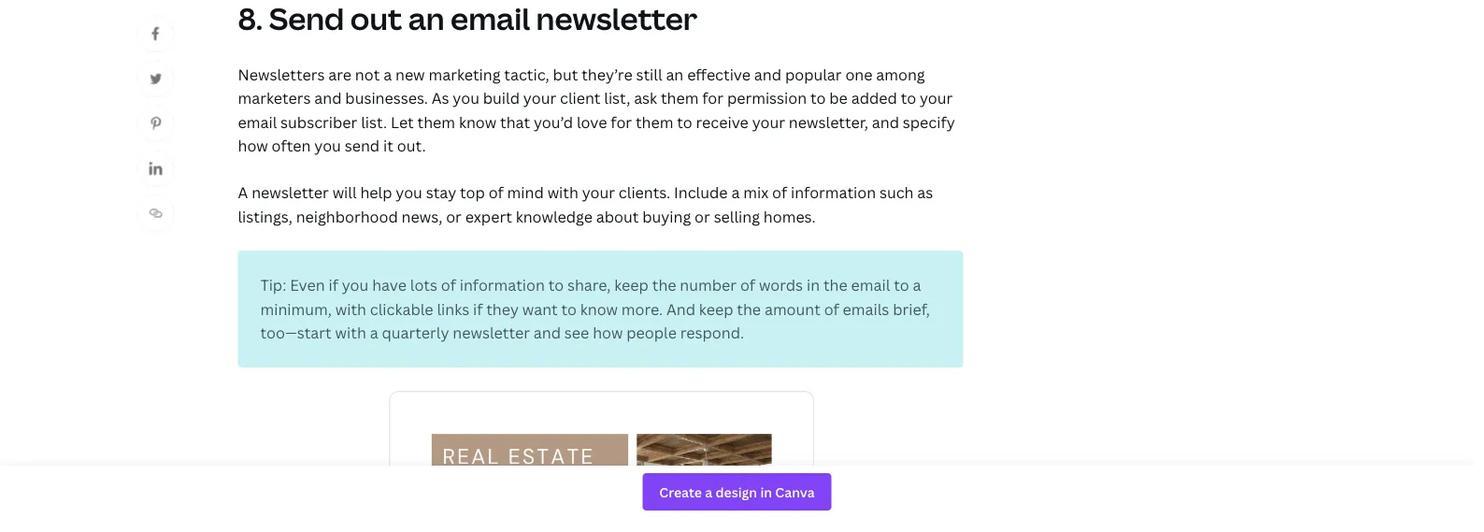 Task type: locate. For each thing, give the bounding box(es) containing it.
1 vertical spatial information
[[460, 275, 545, 295]]

with inside a newsletter will help you stay top of mind with your clients. include a mix of information such as listings, neighborhood news, or expert knowledge about buying or selling homes.
[[548, 182, 579, 202]]

0 horizontal spatial newsletter
[[252, 182, 329, 202]]

0 vertical spatial information
[[791, 182, 876, 202]]

permission
[[727, 88, 807, 108]]

1 horizontal spatial information
[[791, 182, 876, 202]]

2 or from the left
[[695, 206, 710, 226]]

let
[[391, 112, 414, 132]]

0 horizontal spatial or
[[446, 206, 462, 226]]

with up knowledge
[[548, 182, 579, 202]]

know down build
[[459, 112, 497, 132]]

top
[[460, 182, 485, 202]]

2 horizontal spatial the
[[824, 275, 848, 295]]

if right "even"
[[329, 275, 338, 295]]

added
[[851, 88, 897, 108]]

know down share,
[[580, 299, 618, 319]]

newsletter
[[252, 182, 329, 202], [453, 323, 530, 343]]

newsletters are not a new marketing tactic, but they're still an effective and popular one among marketers and businesses. as you build your client list, ask them for permission to be added to your email subscriber list. let them know that you'd love for them to receive your newsletter, and specify how often you send it out.
[[238, 64, 955, 156]]

your
[[523, 88, 557, 108], [920, 88, 953, 108], [752, 112, 785, 132], [582, 182, 615, 202]]

links
[[437, 299, 469, 319]]

for down list,
[[611, 112, 632, 132]]

1 vertical spatial how
[[593, 323, 623, 343]]

lots
[[410, 275, 438, 295]]

how right see
[[593, 323, 623, 343]]

more.
[[622, 299, 663, 319]]

0 vertical spatial for
[[702, 88, 724, 108]]

too—start
[[260, 323, 332, 343]]

email up the emails
[[851, 275, 890, 295]]

a up brief,
[[913, 275, 921, 295]]

0 horizontal spatial information
[[460, 275, 545, 295]]

know
[[459, 112, 497, 132], [580, 299, 618, 319]]

the up and
[[652, 275, 677, 295]]

it
[[383, 136, 394, 156]]

1 horizontal spatial know
[[580, 299, 618, 319]]

build
[[483, 88, 520, 108]]

newsletter,
[[789, 112, 869, 132]]

with right the too—start
[[335, 323, 366, 343]]

ask
[[634, 88, 657, 108]]

you up news,
[[396, 182, 423, 202]]

know inside tip: even if you have lots of information to share, keep the number of words in the email to a minimum, with clickable links if they want to know more. and keep the amount of emails brief, too—start with a quarterly newsletter and see how people respond.
[[580, 299, 618, 319]]

keep
[[615, 275, 649, 295], [699, 299, 733, 319]]

subscriber
[[281, 112, 357, 132]]

mind
[[507, 182, 544, 202]]

newsletter inside tip: even if you have lots of information to share, keep the number of words in the email to a minimum, with clickable links if they want to know more. and keep the amount of emails brief, too—start with a quarterly newsletter and see how people respond.
[[453, 323, 530, 343]]

client
[[560, 88, 601, 108]]

how
[[238, 136, 268, 156], [593, 323, 623, 343]]

receive
[[696, 112, 749, 132]]

email
[[238, 112, 277, 132], [851, 275, 890, 295]]

a
[[383, 64, 392, 84], [732, 182, 740, 202], [913, 275, 921, 295], [370, 323, 378, 343]]

you down subscriber
[[314, 136, 341, 156]]

1 vertical spatial for
[[611, 112, 632, 132]]

1 horizontal spatial or
[[695, 206, 710, 226]]

a right not at the left of the page
[[383, 64, 392, 84]]

1 horizontal spatial email
[[851, 275, 890, 295]]

newsletter down the they
[[453, 323, 530, 343]]

information up the they
[[460, 275, 545, 295]]

often
[[272, 136, 311, 156]]

information up homes.
[[791, 182, 876, 202]]

businesses.
[[345, 88, 428, 108]]

emails
[[843, 299, 890, 319]]

a down clickable
[[370, 323, 378, 343]]

will
[[333, 182, 357, 202]]

for down effective on the top
[[702, 88, 724, 108]]

keep up more.
[[615, 275, 649, 295]]

0 horizontal spatial email
[[238, 112, 277, 132]]

1 horizontal spatial newsletter
[[453, 323, 530, 343]]

for
[[702, 88, 724, 108], [611, 112, 632, 132]]

such
[[880, 182, 914, 202]]

information inside a newsletter will help you stay top of mind with your clients. include a mix of information such as listings, neighborhood news, or expert knowledge about buying or selling homes.
[[791, 182, 876, 202]]

tip:
[[260, 275, 286, 295]]

the right in
[[824, 275, 848, 295]]

send
[[345, 136, 380, 156]]

0 vertical spatial newsletter
[[252, 182, 329, 202]]

to
[[811, 88, 826, 108], [901, 88, 916, 108], [677, 112, 693, 132], [549, 275, 564, 295], [894, 275, 909, 295], [561, 299, 577, 319]]

and down want
[[534, 323, 561, 343]]

buying
[[643, 206, 691, 226]]

and
[[754, 64, 782, 84], [314, 88, 342, 108], [872, 112, 899, 132], [534, 323, 561, 343]]

with left clickable
[[335, 299, 367, 319]]

newsletter up listings,
[[252, 182, 329, 202]]

0 vertical spatial if
[[329, 275, 338, 295]]

of left "words"
[[740, 275, 756, 295]]

of
[[489, 182, 504, 202], [772, 182, 787, 202], [441, 275, 456, 295], [740, 275, 756, 295], [824, 299, 839, 319]]

0 vertical spatial how
[[238, 136, 268, 156]]

help
[[360, 182, 392, 202]]

the down "words"
[[737, 299, 761, 319]]

them down an
[[661, 88, 699, 108]]

a left mix
[[732, 182, 740, 202]]

of up links
[[441, 275, 456, 295]]

0 horizontal spatial know
[[459, 112, 497, 132]]

email down marketers
[[238, 112, 277, 132]]

1 horizontal spatial keep
[[699, 299, 733, 319]]

tip: even if you have lots of information to share, keep the number of words in the email to a minimum, with clickable links if they want to know more. and keep the amount of emails brief, too—start with a quarterly newsletter and see how people respond.
[[260, 275, 930, 343]]

you
[[453, 88, 480, 108], [314, 136, 341, 156], [396, 182, 423, 202], [342, 275, 369, 295]]

them down ask
[[636, 112, 674, 132]]

1 vertical spatial know
[[580, 299, 618, 319]]

email inside the newsletters are not a new marketing tactic, but they're still an effective and popular one among marketers and businesses. as you build your client list, ask them for permission to be added to your email subscriber list. let them know that you'd love for them to receive your newsletter, and specify how often you send it out.
[[238, 112, 277, 132]]

0 vertical spatial keep
[[615, 275, 649, 295]]

a
[[238, 182, 248, 202]]

know inside the newsletters are not a new marketing tactic, but they're still an effective and popular one among marketers and businesses. as you build your client list, ask them for permission to be added to your email subscriber list. let them know that you'd love for them to receive your newsletter, and specify how often you send it out.
[[459, 112, 497, 132]]

how left often
[[238, 136, 268, 156]]

1 horizontal spatial if
[[473, 299, 483, 319]]

number
[[680, 275, 737, 295]]

or down include
[[695, 206, 710, 226]]

you'd
[[534, 112, 573, 132]]

1 vertical spatial with
[[335, 299, 367, 319]]

keep up respond.
[[699, 299, 733, 319]]

0 vertical spatial with
[[548, 182, 579, 202]]

tactic,
[[504, 64, 550, 84]]

0 vertical spatial know
[[459, 112, 497, 132]]

1 vertical spatial email
[[851, 275, 890, 295]]

you left have
[[342, 275, 369, 295]]

1 horizontal spatial for
[[702, 88, 724, 108]]

or down stay
[[446, 206, 462, 226]]

1 vertical spatial newsletter
[[453, 323, 530, 343]]

if
[[329, 275, 338, 295], [473, 299, 483, 319]]

them
[[661, 88, 699, 108], [418, 112, 455, 132], [636, 112, 674, 132]]

0 horizontal spatial for
[[611, 112, 632, 132]]

your up about
[[582, 182, 615, 202]]

effective
[[687, 64, 751, 84]]

to left the receive
[[677, 112, 693, 132]]

0 horizontal spatial how
[[238, 136, 268, 156]]

minimum,
[[260, 299, 332, 319]]

if right links
[[473, 299, 483, 319]]

a newsletter will help you stay top of mind with your clients. include a mix of information such as listings, neighborhood news, or expert knowledge about buying or selling homes.
[[238, 182, 933, 226]]

1 horizontal spatial how
[[593, 323, 623, 343]]

want
[[523, 299, 558, 319]]

with
[[548, 182, 579, 202], [335, 299, 367, 319], [335, 323, 366, 343]]

information
[[791, 182, 876, 202], [460, 275, 545, 295]]

0 vertical spatial email
[[238, 112, 277, 132]]

the
[[652, 275, 677, 295], [824, 275, 848, 295], [737, 299, 761, 319]]

to up want
[[549, 275, 564, 295]]

as
[[918, 182, 933, 202]]

1 horizontal spatial the
[[737, 299, 761, 319]]

2 vertical spatial with
[[335, 323, 366, 343]]

or
[[446, 206, 462, 226], [695, 206, 710, 226]]

to up see
[[561, 299, 577, 319]]



Task type: describe. For each thing, give the bounding box(es) containing it.
specify
[[903, 112, 955, 132]]

are
[[328, 64, 352, 84]]

of left the emails
[[824, 299, 839, 319]]

love
[[577, 112, 607, 132]]

have
[[372, 275, 407, 295]]

a inside the newsletters are not a new marketing tactic, but they're still an effective and popular one among marketers and businesses. as you build your client list, ask them for permission to be added to your email subscriber list. let them know that you'd love for them to receive your newsletter, and specify how often you send it out.
[[383, 64, 392, 84]]

1 vertical spatial if
[[473, 299, 483, 319]]

0 horizontal spatial the
[[652, 275, 677, 295]]

out.
[[397, 136, 426, 156]]

be
[[830, 88, 848, 108]]

them down as
[[418, 112, 455, 132]]

0 horizontal spatial if
[[329, 275, 338, 295]]

your down permission
[[752, 112, 785, 132]]

knowledge
[[516, 206, 593, 226]]

0 horizontal spatial keep
[[615, 275, 649, 295]]

a inside a newsletter will help you stay top of mind with your clients. include a mix of information such as listings, neighborhood news, or expert knowledge about buying or selling homes.
[[732, 182, 740, 202]]

homes.
[[764, 206, 816, 226]]

that
[[500, 112, 530, 132]]

about
[[596, 206, 639, 226]]

you inside tip: even if you have lots of information to share, keep the number of words in the email to a minimum, with clickable links if they want to know more. and keep the amount of emails brief, too—start with a quarterly newsletter and see how people respond.
[[342, 275, 369, 295]]

newsletter inside a newsletter will help you stay top of mind with your clients. include a mix of information such as listings, neighborhood news, or expert knowledge about buying or selling homes.
[[252, 182, 329, 202]]

email inside tip: even if you have lots of information to share, keep the number of words in the email to a minimum, with clickable links if they want to know more. and keep the amount of emails brief, too—start with a quarterly newsletter and see how people respond.
[[851, 275, 890, 295]]

marketing
[[429, 64, 501, 84]]

amount
[[765, 299, 821, 319]]

as
[[432, 88, 449, 108]]

and down added
[[872, 112, 899, 132]]

1 vertical spatial keep
[[699, 299, 733, 319]]

to left be
[[811, 88, 826, 108]]

and
[[667, 299, 696, 319]]

even
[[290, 275, 325, 295]]

share,
[[567, 275, 611, 295]]

and up permission
[[754, 64, 782, 84]]

1 or from the left
[[446, 206, 462, 226]]

neighborhood
[[296, 206, 398, 226]]

clients.
[[619, 182, 671, 202]]

still
[[636, 64, 662, 84]]

quarterly
[[382, 323, 449, 343]]

one
[[846, 64, 873, 84]]

include
[[674, 182, 728, 202]]

information inside tip: even if you have lots of information to share, keep the number of words in the email to a minimum, with clickable links if they want to know more. and keep the amount of emails brief, too—start with a quarterly newsletter and see how people respond.
[[460, 275, 545, 295]]

and up subscriber
[[314, 88, 342, 108]]

but
[[553, 64, 578, 84]]

newsletters
[[238, 64, 325, 84]]

of right mix
[[772, 182, 787, 202]]

they
[[486, 299, 519, 319]]

an
[[666, 64, 684, 84]]

marketers
[[238, 88, 311, 108]]

see
[[565, 323, 589, 343]]

clickable
[[370, 299, 433, 319]]

respond.
[[680, 323, 744, 343]]

expert
[[465, 206, 512, 226]]

among
[[876, 64, 925, 84]]

your inside a newsletter will help you stay top of mind with your clients. include a mix of information such as listings, neighborhood news, or expert knowledge about buying or selling homes.
[[582, 182, 615, 202]]

popular
[[785, 64, 842, 84]]

words
[[759, 275, 803, 295]]

not
[[355, 64, 380, 84]]

you inside a newsletter will help you stay top of mind with your clients. include a mix of information such as listings, neighborhood news, or expert knowledge about buying or selling homes.
[[396, 182, 423, 202]]

they're
[[582, 64, 633, 84]]

list,
[[604, 88, 630, 108]]

you down the marketing
[[453, 88, 480, 108]]

stay
[[426, 182, 456, 202]]

to down among
[[901, 88, 916, 108]]

listings,
[[238, 206, 292, 226]]

brief,
[[893, 299, 930, 319]]

to up brief,
[[894, 275, 909, 295]]

how inside tip: even if you have lots of information to share, keep the number of words in the email to a minimum, with clickable links if they want to know more. and keep the amount of emails brief, too—start with a quarterly newsletter and see how people respond.
[[593, 323, 623, 343]]

in
[[807, 275, 820, 295]]

your up specify
[[920, 88, 953, 108]]

how inside the newsletters are not a new marketing tactic, but they're still an effective and popular one among marketers and businesses. as you build your client list, ask them for permission to be added to your email subscriber list. let them know that you'd love for them to receive your newsletter, and specify how often you send it out.
[[238, 136, 268, 156]]

people
[[627, 323, 677, 343]]

selling
[[714, 206, 760, 226]]

and inside tip: even if you have lots of information to share, keep the number of words in the email to a minimum, with clickable links if they want to know more. and keep the amount of emails brief, too—start with a quarterly newsletter and see how people respond.
[[534, 323, 561, 343]]

your down "tactic,"
[[523, 88, 557, 108]]

new
[[396, 64, 425, 84]]

news,
[[402, 206, 443, 226]]

mix
[[744, 182, 769, 202]]

of right top
[[489, 182, 504, 202]]

list.
[[361, 112, 387, 132]]



Task type: vqa. For each thing, say whether or not it's contained in the screenshot.
the Terry Turtle image
no



